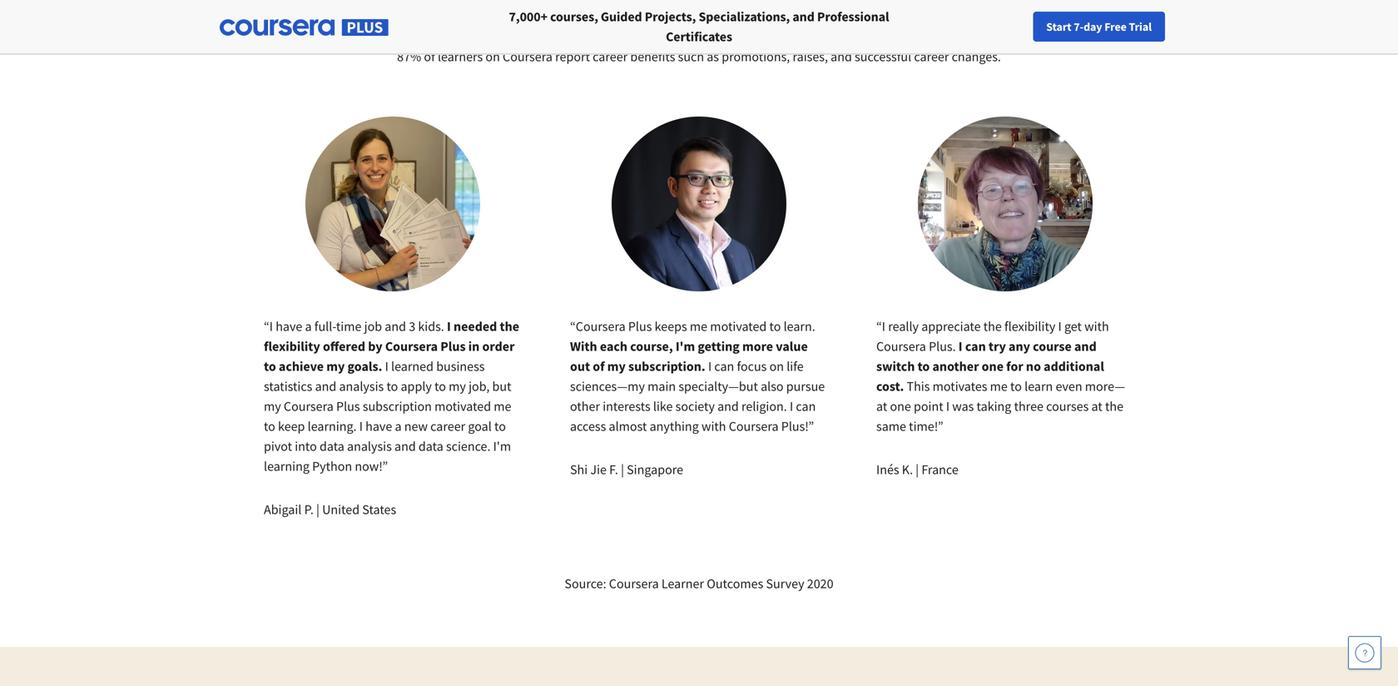 Task type: locate. For each thing, give the bounding box(es) containing it.
0 horizontal spatial one
[[891, 398, 912, 415]]

this motivates me to learn even more— at one point i was taking three courses at the same time!
[[877, 378, 1126, 435]]

0 horizontal spatial can
[[715, 358, 735, 375]]

no
[[1027, 358, 1042, 375]]

to right goal
[[495, 418, 506, 435]]

by
[[368, 338, 383, 355]]

raises,
[[793, 48, 829, 65]]

on left life
[[770, 358, 784, 375]]

with up successful
[[887, 7, 932, 36]]

0 vertical spatial with
[[887, 7, 932, 36]]

| right f.
[[621, 461, 624, 478]]

focus
[[737, 358, 767, 375]]

learner image shi jie f. image
[[612, 117, 787, 291]]

promotions,
[[722, 48, 790, 65]]

anything
[[650, 418, 699, 435]]

career
[[1116, 19, 1148, 34]]

value
[[776, 338, 808, 355]]

to left learn.
[[770, 318, 781, 335]]

the down more— at the right bottom of page
[[1106, 398, 1124, 415]]

k.
[[902, 461, 914, 478]]

2 vertical spatial can
[[796, 398, 816, 415]]

me inside this motivates me to learn even more— at one point i was taking three courses at the same time!
[[991, 378, 1008, 395]]

1 vertical spatial can
[[715, 358, 735, 375]]

course,
[[631, 338, 673, 355]]

my down offered
[[327, 358, 345, 375]]

and
[[793, 8, 815, 25], [831, 48, 853, 65], [385, 318, 406, 335], [1075, 338, 1097, 355], [315, 378, 337, 395], [718, 398, 739, 415], [395, 438, 416, 455]]

order
[[483, 338, 515, 355]]

plus
[[1030, 7, 1073, 36], [629, 318, 652, 335], [441, 338, 466, 355], [336, 398, 360, 415]]

and inside i can try any course and switch to another one for no additional cost.
[[1075, 338, 1097, 355]]

can down pursue
[[796, 398, 816, 415]]

and down 'specialty—but'
[[718, 398, 739, 415]]

singapore
[[627, 461, 684, 478]]

i right the learning. at the left bottom of page
[[360, 418, 363, 435]]

data down the learning. at the left bottom of page
[[320, 438, 345, 455]]

| right k.
[[916, 461, 919, 478]]

p.
[[304, 501, 314, 518]]

0 horizontal spatial data
[[320, 438, 345, 455]]

almost
[[609, 418, 647, 435]]

courses,
[[550, 8, 599, 25]]

to up pivot
[[264, 418, 276, 435]]

i learned business statistics and analysis to apply to my job, but my coursera plus subscription motivated me to keep learning. i have a new career goal to pivot into data analysis and data science. i'm learning python now!
[[264, 358, 512, 475]]

switch
[[877, 358, 915, 375]]

find your new career
[[1044, 19, 1148, 34]]

i left was
[[947, 398, 950, 415]]

None search field
[[229, 10, 629, 44]]

i can focus on life sciences—my main specialty—but also pursue other interests like society and religion. i can access almost anything with coursera plus!
[[570, 358, 825, 435]]

one
[[982, 358, 1004, 375], [891, 398, 912, 415]]

|
[[621, 461, 624, 478], [916, 461, 919, 478], [316, 501, 320, 518]]

2 vertical spatial of
[[593, 358, 605, 375]]

1 horizontal spatial on
[[770, 358, 784, 375]]

1 vertical spatial with
[[1085, 318, 1110, 335]]

0 horizontal spatial at
[[877, 398, 888, 415]]

coursera down 3
[[385, 338, 438, 355]]

| right p.
[[316, 501, 320, 518]]

can inside i can try any course and switch to another one for no additional cost.
[[966, 338, 987, 355]]

learner image abigail p. image
[[306, 117, 480, 291]]

i right kids.
[[447, 318, 451, 335]]

1 horizontal spatial flexibility
[[1005, 318, 1056, 335]]

7,000+ courses, guided projects, specializations, and professional certificates
[[509, 8, 890, 45]]

career up science.
[[431, 418, 466, 435]]

1 data from the left
[[320, 438, 345, 455]]

their
[[778, 7, 826, 36]]

data down new
[[419, 438, 444, 455]]

career left changes.
[[915, 48, 950, 65]]

for
[[1007, 358, 1024, 375]]

0 horizontal spatial of
[[424, 48, 435, 65]]

2 vertical spatial me
[[494, 398, 512, 415]]

coursera plus keeps me motivated to learn. with each course, i'm getting more value out of my subscription.
[[570, 318, 816, 375]]

with inside i really appreciate the flexibility i get with coursera plus.
[[1085, 318, 1110, 335]]

achieving
[[678, 7, 774, 36]]

1 vertical spatial analysis
[[347, 438, 392, 455]]

coursera up keep
[[284, 398, 334, 415]]

with right 'get'
[[1085, 318, 1110, 335]]

1 horizontal spatial me
[[690, 318, 708, 335]]

0 horizontal spatial flexibility
[[264, 338, 320, 355]]

1 horizontal spatial learners
[[508, 7, 589, 36]]

learners
[[508, 7, 589, 36], [438, 48, 483, 65]]

to up statistics
[[264, 358, 276, 375]]

on inside i can focus on life sciences—my main specialty—but also pursue other interests like society and religion. i can access almost anything with coursera plus!
[[770, 358, 784, 375]]

thousands
[[374, 7, 479, 36]]

career down the who
[[593, 48, 628, 65]]

1 horizontal spatial of
[[483, 7, 503, 36]]

even
[[1056, 378, 1083, 395]]

0 vertical spatial motivated
[[711, 318, 767, 335]]

my inside coursera plus keeps me motivated to learn. with each course, i'm getting more value out of my subscription.
[[608, 358, 626, 375]]

2 data from the left
[[419, 438, 444, 455]]

at
[[877, 398, 888, 415], [1092, 398, 1103, 415]]

learning
[[264, 458, 310, 475]]

0 vertical spatial i'm
[[676, 338, 695, 355]]

1 horizontal spatial i'm
[[676, 338, 695, 355]]

2 horizontal spatial me
[[991, 378, 1008, 395]]

plus up the learning. at the left bottom of page
[[336, 398, 360, 415]]

each
[[600, 338, 628, 355]]

1 horizontal spatial at
[[1092, 398, 1103, 415]]

0 horizontal spatial learners
[[438, 48, 483, 65]]

have down subscription
[[366, 418, 392, 435]]

coursera right source:
[[609, 575, 659, 592]]

i inside i needed the flexibility offered by coursera plus in order to achieve my goals.
[[447, 318, 451, 335]]

career
[[593, 48, 628, 65], [915, 48, 950, 65], [431, 418, 466, 435]]

me
[[690, 318, 708, 335], [991, 378, 1008, 395], [494, 398, 512, 415]]

learners down the thousands
[[438, 48, 483, 65]]

with down society
[[702, 418, 727, 435]]

coursera down really
[[877, 338, 927, 355]]

my down the each
[[608, 358, 626, 375]]

on left report
[[486, 48, 500, 65]]

0 horizontal spatial |
[[316, 501, 320, 518]]

try
[[989, 338, 1007, 355]]

2 horizontal spatial with
[[1085, 318, 1110, 335]]

0 horizontal spatial i'm
[[494, 438, 511, 455]]

0 horizontal spatial on
[[486, 48, 500, 65]]

at down "cost."
[[877, 398, 888, 415]]

1 vertical spatial a
[[395, 418, 402, 435]]

job
[[364, 318, 382, 335]]

as
[[707, 48, 719, 65]]

of right out
[[593, 358, 605, 375]]

also
[[761, 378, 784, 395]]

find your new career link
[[1036, 17, 1157, 37]]

i'm
[[676, 338, 695, 355], [494, 438, 511, 455]]

coursera down 'religion.' at the bottom right of page
[[729, 418, 779, 435]]

plus left the 7-
[[1030, 7, 1073, 36]]

to up this
[[918, 358, 930, 375]]

shi jie f. | singapore
[[570, 461, 684, 478]]

such
[[678, 48, 704, 65]]

1 horizontal spatial motivated
[[711, 318, 767, 335]]

have
[[276, 318, 303, 335], [366, 418, 392, 435]]

keep
[[278, 418, 305, 435]]

on for coursera
[[486, 48, 500, 65]]

1 vertical spatial on
[[770, 358, 784, 375]]

a left new
[[395, 418, 402, 435]]

me down but at left
[[494, 398, 512, 415]]

of right 87%
[[424, 48, 435, 65]]

0 vertical spatial flexibility
[[1005, 318, 1056, 335]]

plus left in
[[441, 338, 466, 355]]

1 horizontal spatial can
[[796, 398, 816, 415]]

0 vertical spatial have
[[276, 318, 303, 335]]

have inside i learned business statistics and analysis to apply to my job, but my coursera plus subscription motivated me to keep learning. i have a new career goal to pivot into data analysis and data science. i'm learning python now!
[[366, 418, 392, 435]]

join
[[326, 7, 369, 36]]

can down getting
[[715, 358, 735, 375]]

1 horizontal spatial have
[[366, 418, 392, 435]]

motivated down job, on the left
[[435, 398, 491, 415]]

of
[[483, 7, 503, 36], [424, 48, 435, 65], [593, 358, 605, 375]]

can left try
[[966, 338, 987, 355]]

my down business
[[449, 378, 466, 395]]

1 horizontal spatial one
[[982, 358, 1004, 375]]

1 horizontal spatial data
[[419, 438, 444, 455]]

coursera up the each
[[576, 318, 626, 335]]

getting
[[698, 338, 740, 355]]

2 horizontal spatial of
[[593, 358, 605, 375]]

really
[[889, 318, 919, 335]]

analysis up now!
[[347, 438, 392, 455]]

python
[[312, 458, 352, 475]]

sciences—my
[[570, 378, 645, 395]]

apply
[[401, 378, 432, 395]]

to inside i can try any course and switch to another one for no additional cost.
[[918, 358, 930, 375]]

flexibility
[[1005, 318, 1056, 335], [264, 338, 320, 355]]

0 vertical spatial me
[[690, 318, 708, 335]]

the up try
[[984, 318, 1002, 335]]

find
[[1044, 19, 1065, 34]]

taking
[[977, 398, 1012, 415]]

learners up report
[[508, 7, 589, 36]]

analysis down the goals.
[[339, 378, 384, 395]]

plus inside coursera plus keeps me motivated to learn. with each course, i'm getting more value out of my subscription.
[[629, 318, 652, 335]]

my
[[327, 358, 345, 375], [608, 358, 626, 375], [449, 378, 466, 395], [264, 398, 281, 415]]

achieve
[[279, 358, 324, 375]]

0 horizontal spatial motivated
[[435, 398, 491, 415]]

one up same
[[891, 398, 912, 415]]

me right keeps
[[690, 318, 708, 335]]

87% of learners on coursera report career benefits such as promotions, raises, and successful career changes.
[[397, 48, 1002, 65]]

and up raises, on the top right
[[793, 8, 815, 25]]

goals
[[831, 7, 883, 36]]

i left really
[[883, 318, 886, 335]]

1 vertical spatial have
[[366, 418, 392, 435]]

1 vertical spatial me
[[991, 378, 1008, 395]]

i'm down keeps
[[676, 338, 695, 355]]

0 horizontal spatial career
[[431, 418, 466, 435]]

to
[[770, 318, 781, 335], [264, 358, 276, 375], [918, 358, 930, 375], [387, 378, 398, 395], [435, 378, 446, 395], [1011, 378, 1022, 395], [264, 418, 276, 435], [495, 418, 506, 435]]

i'm right science.
[[494, 438, 511, 455]]

of left 7,000+ on the top left of the page
[[483, 7, 503, 36]]

goals.
[[348, 358, 383, 375]]

flexibility up achieve
[[264, 338, 320, 355]]

one down try
[[982, 358, 1004, 375]]

goal
[[468, 418, 492, 435]]

2 horizontal spatial the
[[1106, 398, 1124, 415]]

i right the goals.
[[385, 358, 389, 375]]

the inside i really appreciate the flexibility i get with coursera plus.
[[984, 318, 1002, 335]]

and right raises, on the top right
[[831, 48, 853, 65]]

to down for
[[1011, 378, 1022, 395]]

0 vertical spatial one
[[982, 358, 1004, 375]]

report
[[556, 48, 590, 65]]

at down more— at the right bottom of page
[[1092, 398, 1103, 415]]

flexibility up any
[[1005, 318, 1056, 335]]

1 vertical spatial motivated
[[435, 398, 491, 415]]

1 vertical spatial learners
[[438, 48, 483, 65]]

abigail p. | united states
[[264, 501, 397, 518]]

0 vertical spatial on
[[486, 48, 500, 65]]

0 horizontal spatial have
[[276, 318, 303, 335]]

have left full-
[[276, 318, 303, 335]]

1 vertical spatial of
[[424, 48, 435, 65]]

coursera up changes.
[[937, 7, 1026, 36]]

1 horizontal spatial a
[[395, 418, 402, 435]]

0 horizontal spatial with
[[702, 418, 727, 435]]

0 horizontal spatial me
[[494, 398, 512, 415]]

1 at from the left
[[877, 398, 888, 415]]

1 vertical spatial one
[[891, 398, 912, 415]]

offered
[[323, 338, 366, 355]]

me up taking
[[991, 378, 1008, 395]]

get
[[1065, 318, 1082, 335]]

0 vertical spatial of
[[483, 7, 503, 36]]

courses
[[1047, 398, 1089, 415]]

france
[[922, 461, 959, 478]]

can for try
[[966, 338, 987, 355]]

0 vertical spatial learners
[[508, 7, 589, 36]]

i right plus.
[[959, 338, 963, 355]]

learner image inés k. image
[[918, 117, 1093, 291]]

and up additional
[[1075, 338, 1097, 355]]

0 vertical spatial can
[[966, 338, 987, 355]]

1 vertical spatial i'm
[[494, 438, 511, 455]]

survey
[[766, 575, 805, 592]]

2 vertical spatial with
[[702, 418, 727, 435]]

motivated up more
[[711, 318, 767, 335]]

2 horizontal spatial can
[[966, 338, 987, 355]]

coursera inside coursera plus keeps me motivated to learn. with each course, i'm getting more value out of my subscription.
[[576, 318, 626, 335]]

plus up course,
[[629, 318, 652, 335]]

a left full-
[[305, 318, 312, 335]]

me inside i learned business statistics and analysis to apply to my job, but my coursera plus subscription motivated me to keep learning. i have a new career goal to pivot into data analysis and data science. i'm learning python now!
[[494, 398, 512, 415]]

i'm inside coursera plus keeps me motivated to learn. with each course, i'm getting more value out of my subscription.
[[676, 338, 695, 355]]

more
[[743, 338, 774, 355]]

me inside coursera plus keeps me motivated to learn. with each course, i'm getting more value out of my subscription.
[[690, 318, 708, 335]]

1 horizontal spatial the
[[984, 318, 1002, 335]]

benefits
[[631, 48, 676, 65]]

2 horizontal spatial |
[[916, 461, 919, 478]]

0 vertical spatial analysis
[[339, 378, 384, 395]]

motivated inside coursera plus keeps me motivated to learn. with each course, i'm getting more value out of my subscription.
[[711, 318, 767, 335]]

0 horizontal spatial the
[[500, 318, 520, 335]]

1 vertical spatial flexibility
[[264, 338, 320, 355]]

on for life
[[770, 358, 784, 375]]

the up order
[[500, 318, 520, 335]]

with
[[887, 7, 932, 36], [1085, 318, 1110, 335], [702, 418, 727, 435]]

to right apply
[[435, 378, 446, 395]]

access
[[570, 418, 606, 435]]

point
[[914, 398, 944, 415]]

0 horizontal spatial a
[[305, 318, 312, 335]]



Task type: vqa. For each thing, say whether or not it's contained in the screenshot.


Task type: describe. For each thing, give the bounding box(es) containing it.
cost.
[[877, 378, 905, 395]]

coursera inside i really appreciate the flexibility i get with coursera plus.
[[877, 338, 927, 355]]

projects,
[[645, 8, 696, 25]]

pursue
[[787, 378, 825, 395]]

jie
[[591, 461, 607, 478]]

a inside i learned business statistics and analysis to apply to my job, but my coursera plus subscription motivated me to keep learning. i have a new career goal to pivot into data analysis and data science. i'm learning python now!
[[395, 418, 402, 435]]

full-
[[315, 318, 336, 335]]

additional
[[1044, 358, 1105, 375]]

one inside i can try any course and switch to another one for no additional cost.
[[982, 358, 1004, 375]]

but
[[493, 378, 512, 395]]

business
[[436, 358, 485, 375]]

this
[[907, 378, 930, 395]]

source: coursera learner outcomes survey 2020
[[565, 575, 834, 592]]

learned
[[391, 358, 434, 375]]

your
[[1068, 19, 1090, 34]]

free
[[1105, 19, 1127, 34]]

1 horizontal spatial |
[[621, 461, 624, 478]]

i left full-
[[270, 318, 273, 335]]

flexibility inside i needed the flexibility offered by coursera plus in order to achieve my goals.
[[264, 338, 320, 355]]

shi
[[570, 461, 588, 478]]

career inside i learned business statistics and analysis to apply to my job, but my coursera plus subscription motivated me to keep learning. i have a new career goal to pivot into data analysis and data science. i'm learning python now!
[[431, 418, 466, 435]]

i have a full-time job and 3 kids.
[[270, 318, 447, 335]]

7-
[[1074, 19, 1084, 34]]

learner
[[662, 575, 704, 592]]

| for i learned business statistics and analysis to apply to my job, but my coursera plus subscription motivated me to keep learning. i have a new career goal to pivot into data analysis and data science. i'm learning python now!
[[316, 501, 320, 518]]

outcomes
[[707, 575, 764, 592]]

into
[[295, 438, 317, 455]]

plus inside i learned business statistics and analysis to apply to my job, but my coursera plus subscription motivated me to keep learning. i have a new career goal to pivot into data analysis and data science. i'm learning python now!
[[336, 398, 360, 415]]

with inside i can focus on life sciences—my main specialty—but also pursue other interests like society and religion. i can access almost anything with coursera plus!
[[702, 418, 727, 435]]

plus inside i needed the flexibility offered by coursera plus in order to achieve my goals.
[[441, 338, 466, 355]]

trial
[[1130, 19, 1152, 34]]

time!
[[909, 418, 938, 435]]

i up 'specialty—but'
[[709, 358, 712, 375]]

out
[[570, 358, 590, 375]]

science.
[[446, 438, 491, 455]]

was
[[953, 398, 975, 415]]

coursera inside i learned business statistics and analysis to apply to my job, but my coursera plus subscription motivated me to keep learning. i have a new career goal to pivot into data analysis and data science. i'm learning python now!
[[284, 398, 334, 415]]

motivated inside i learned business statistics and analysis to apply to my job, but my coursera plus subscription motivated me to keep learning. i have a new career goal to pivot into data analysis and data science. i'm learning python now!
[[435, 398, 491, 415]]

0 vertical spatial a
[[305, 318, 312, 335]]

the inside i needed the flexibility offered by coursera plus in order to achieve my goals.
[[500, 318, 520, 335]]

7,000+
[[509, 8, 548, 25]]

help center image
[[1356, 643, 1376, 663]]

statistics
[[264, 378, 313, 395]]

and left 3
[[385, 318, 406, 335]]

subscription.
[[629, 358, 706, 375]]

time
[[336, 318, 362, 335]]

1 horizontal spatial with
[[887, 7, 932, 36]]

and inside i can focus on life sciences—my main specialty—but also pursue other interests like society and religion. i can access almost anything with coursera plus!
[[718, 398, 739, 415]]

coursera inside i needed the flexibility offered by coursera plus in order to achieve my goals.
[[385, 338, 438, 355]]

87%
[[397, 48, 422, 65]]

flexibility inside i really appreciate the flexibility i get with coursera plus.
[[1005, 318, 1056, 335]]

| for this motivates me to learn even more— at one point i was taking three courses at the same time!
[[916, 461, 919, 478]]

needed
[[454, 318, 497, 335]]

kids.
[[418, 318, 444, 335]]

learning.
[[308, 418, 357, 435]]

with
[[570, 338, 598, 355]]

in
[[469, 338, 480, 355]]

one inside this motivates me to learn even more— at one point i was taking three courses at the same time!
[[891, 398, 912, 415]]

coursera inside i can focus on life sciences—my main specialty—but also pursue other interests like society and religion. i can access almost anything with coursera plus!
[[729, 418, 779, 435]]

to inside coursera plus keeps me motivated to learn. with each course, i'm getting more value out of my subscription.
[[770, 318, 781, 335]]

i needed the flexibility offered by coursera plus in order to achieve my goals.
[[264, 318, 520, 375]]

guided
[[601, 8, 643, 25]]

abigail
[[264, 501, 302, 518]]

main
[[648, 378, 676, 395]]

coursera plus image
[[220, 19, 389, 36]]

job,
[[469, 378, 490, 395]]

life
[[787, 358, 804, 375]]

states
[[362, 501, 397, 518]]

to inside i needed the flexibility offered by coursera plus in order to achieve my goals.
[[264, 358, 276, 375]]

certificates
[[666, 28, 733, 45]]

keeps
[[655, 318, 688, 335]]

i left 'get'
[[1059, 318, 1062, 335]]

another
[[933, 358, 980, 375]]

united
[[322, 501, 360, 518]]

f.
[[610, 461, 619, 478]]

and inside 7,000+ courses, guided projects, specializations, and professional certificates
[[793, 8, 815, 25]]

the inside this motivates me to learn even more— at one point i was taking three courses at the same time!
[[1106, 398, 1124, 415]]

1 horizontal spatial career
[[593, 48, 628, 65]]

subscription
[[363, 398, 432, 415]]

other
[[570, 398, 600, 415]]

i inside i can try any course and switch to another one for no additional cost.
[[959, 338, 963, 355]]

same
[[877, 418, 907, 435]]

coursera down 7,000+ on the top left of the page
[[503, 48, 553, 65]]

and down new
[[395, 438, 416, 455]]

and down achieve
[[315, 378, 337, 395]]

can for focus
[[715, 358, 735, 375]]

who
[[594, 7, 637, 36]]

2 horizontal spatial career
[[915, 48, 950, 65]]

plus!
[[782, 418, 809, 435]]

like
[[654, 398, 673, 415]]

to up subscription
[[387, 378, 398, 395]]

more—
[[1086, 378, 1126, 395]]

are
[[641, 7, 673, 36]]

now!
[[355, 458, 382, 475]]

of inside coursera plus keeps me motivated to learn. with each course, i'm getting more value out of my subscription.
[[593, 358, 605, 375]]

i'm inside i learned business statistics and analysis to apply to my job, but my coursera plus subscription motivated me to keep learning. i have a new career goal to pivot into data analysis and data science. i'm learning python now!
[[494, 438, 511, 455]]

day
[[1084, 19, 1103, 34]]

specializations,
[[699, 8, 790, 25]]

my down statistics
[[264, 398, 281, 415]]

appreciate
[[922, 318, 981, 335]]

inés k. | france
[[877, 461, 959, 478]]

i inside this motivates me to learn even more— at one point i was taking three courses at the same time!
[[947, 398, 950, 415]]

any
[[1009, 338, 1031, 355]]

i up plus!
[[790, 398, 794, 415]]

to inside this motivates me to learn even more— at one point i was taking three courses at the same time!
[[1011, 378, 1022, 395]]

motivates
[[933, 378, 988, 395]]

my inside i needed the flexibility offered by coursera plus in order to achieve my goals.
[[327, 358, 345, 375]]

i can try any course and switch to another one for no additional cost.
[[877, 338, 1105, 395]]

specialty—but
[[679, 378, 758, 395]]

course
[[1034, 338, 1072, 355]]

new
[[404, 418, 428, 435]]

source:
[[565, 575, 607, 592]]

2 at from the left
[[1092, 398, 1103, 415]]



